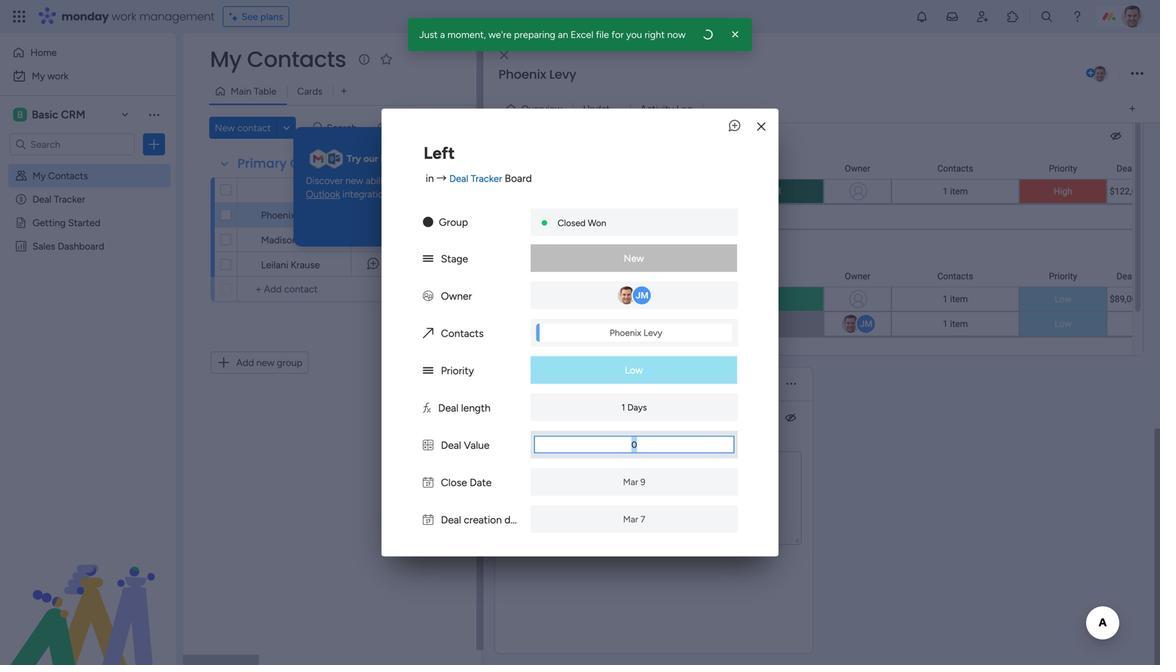 Task type: describe. For each thing, give the bounding box(es) containing it.
new contact
[[215, 122, 271, 134]]

updates / 1 button
[[573, 98, 632, 120]]

text
[[519, 375, 545, 393]]

add view image
[[1130, 104, 1136, 114]]

see
[[242, 11, 258, 22]]

contacts inside left dialog
[[441, 327, 484, 340]]

activity log button
[[630, 98, 703, 120]]

you
[[627, 29, 643, 40]]

v2 status image
[[423, 253, 434, 265]]

9
[[641, 477, 646, 488]]

left
[[424, 143, 455, 163]]

overview button
[[500, 98, 573, 120]]

tracker inside in → deal tracker board
[[471, 173, 502, 184]]

new contact button
[[209, 117, 277, 139]]

close
[[441, 477, 467, 489]]

add new group button
[[211, 352, 309, 374]]

monday
[[61, 9, 109, 24]]

add view image
[[341, 86, 347, 96]]

main table button
[[209, 80, 287, 102]]

days
[[628, 402, 647, 413]]

abilities
[[366, 175, 398, 187]]

0 vertical spatial my contacts
[[210, 44, 346, 75]]

b
[[17, 109, 23, 121]]

deal length
[[438, 402, 491, 414]]

date
[[470, 477, 492, 489]]

basic crm
[[32, 108, 85, 121]]

main
[[231, 85, 252, 97]]

basic
[[32, 108, 58, 121]]

activity log
[[641, 103, 693, 115]]

krause
[[291, 259, 320, 271]]

dapulse date column image
[[423, 514, 434, 526]]

mar 7
[[624, 514, 646, 525]]

for
[[612, 29, 624, 40]]

help
[[1102, 630, 1127, 644]]

partner
[[429, 258, 461, 270]]

angle down image
[[283, 123, 290, 133]]

plans
[[261, 11, 283, 22]]

1 inside button
[[628, 103, 632, 115]]

my work link
[[8, 65, 168, 87]]

moment,
[[448, 29, 486, 40]]

v2 multiple person column image
[[423, 290, 434, 302]]

integrations inside button
[[428, 217, 480, 229]]

update feed image
[[946, 10, 960, 23]]

updates / 1
[[583, 103, 632, 115]]

2 vertical spatial close image
[[758, 122, 766, 132]]

priority
[[441, 365, 474, 377]]

just a moment, we're preparing an excel file for you right now
[[419, 29, 686, 40]]

main table
[[231, 85, 277, 97]]

leilani krause
[[261, 259, 320, 271]]

a
[[440, 29, 445, 40]]

discover new abilities with our gmail & outlook integrations
[[306, 175, 471, 200]]

/
[[622, 103, 626, 115]]

try our email integrations
[[347, 153, 461, 165]]

new for new contact
[[215, 122, 235, 134]]

deal for deal tracker
[[32, 193, 51, 205]]

→
[[437, 172, 447, 185]]

dashboard
[[58, 240, 104, 252]]

date
[[505, 514, 526, 526]]

work for my
[[47, 70, 68, 82]]

lottie animation image
[[0, 526, 176, 665]]

preparing
[[514, 29, 556, 40]]

explore integrations
[[394, 217, 480, 229]]

levy inside field
[[550, 66, 577, 83]]

mar for deal creation date
[[624, 514, 639, 525]]

home
[[30, 47, 57, 58]]

closed won
[[558, 217, 607, 229]]

in → deal tracker board
[[426, 172, 532, 185]]

deal tracker
[[32, 193, 85, 205]]

leilani
[[261, 259, 288, 271]]

dapulse numbers column image
[[423, 439, 434, 452]]

notifications image
[[916, 10, 929, 23]]

explore
[[394, 217, 426, 229]]

my inside my work option
[[32, 70, 45, 82]]

just a moment, we're preparing an excel file for you right now alert
[[408, 18, 752, 51]]

board
[[505, 172, 532, 185]]

try
[[347, 153, 361, 165]]

more dots image
[[787, 379, 797, 389]]

workspace image
[[13, 107, 27, 122]]

getting
[[32, 217, 66, 229]]

my work
[[32, 70, 68, 82]]

lottie animation element
[[0, 526, 176, 665]]

email
[[381, 153, 405, 165]]

file
[[596, 29, 609, 40]]

add to favorites image
[[380, 52, 393, 66]]

Search field
[[323, 118, 365, 137]]

we're
[[489, 29, 512, 40]]

just
[[419, 29, 438, 40]]

sales dashboard
[[32, 240, 104, 252]]

discover
[[306, 175, 343, 187]]

workspace selection element
[[13, 106, 87, 123]]

crm
[[61, 108, 85, 121]]

my contacts inside list box
[[32, 170, 88, 182]]

madison doyle
[[261, 234, 325, 246]]

started
[[68, 217, 100, 229]]

outlook
[[306, 188, 340, 200]]

sales
[[32, 240, 55, 252]]

1 vertical spatial phoenix
[[261, 209, 295, 221]]

close date
[[441, 477, 492, 489]]

1 days
[[622, 402, 647, 413]]

table
[[254, 85, 277, 97]]

1 horizontal spatial terry turtle image
[[1122, 6, 1144, 28]]

1 vertical spatial phoenix levy
[[261, 209, 318, 221]]

v2 board relation small image
[[423, 327, 434, 340]]

value
[[464, 439, 490, 452]]

alert inside "just a moment, we're preparing an excel file for you right now" alert
[[702, 29, 714, 40]]

madison
[[261, 234, 298, 246]]

deal tracker link
[[450, 173, 502, 184]]



Task type: vqa. For each thing, say whether or not it's contained in the screenshot.
a
yes



Task type: locate. For each thing, give the bounding box(es) containing it.
My Contacts field
[[207, 44, 350, 75]]

phoenix levy up madison doyle in the left of the page
[[261, 209, 318, 221]]

updates
[[583, 103, 620, 115]]

my work option
[[8, 65, 168, 87]]

1 horizontal spatial our
[[421, 175, 436, 187]]

&
[[465, 175, 471, 187]]

2 horizontal spatial close image
[[758, 122, 766, 132]]

phoenix inside left dialog
[[610, 327, 642, 338]]

option
[[0, 163, 176, 166]]

my contacts up deal tracker
[[32, 170, 88, 182]]

outlook button
[[306, 188, 340, 201]]

0 vertical spatial integrations
[[407, 153, 461, 165]]

2 horizontal spatial phoenix levy
[[610, 327, 663, 338]]

1 horizontal spatial my contacts
[[210, 44, 346, 75]]

None field
[[534, 436, 735, 453]]

home link
[[8, 41, 168, 64]]

gmail
[[438, 175, 463, 187]]

phoenix levy inside left dialog
[[610, 327, 663, 338]]

contacts inside list box
[[48, 170, 88, 182]]

deal right v2 function image
[[438, 402, 459, 414]]

Text field
[[515, 375, 548, 393]]

with
[[401, 175, 419, 187]]

1 horizontal spatial levy
[[550, 66, 577, 83]]

2 horizontal spatial 1
[[628, 103, 632, 115]]

new inside button
[[256, 357, 275, 369]]

none field inside left dialog
[[534, 436, 735, 453]]

list box containing my contacts
[[0, 161, 176, 445]]

cards
[[297, 85, 323, 97]]

left dialog
[[382, 109, 779, 557]]

deal right 'dapulse numbers column' image at the left bottom of page
[[441, 439, 462, 452]]

add new group
[[236, 357, 303, 369]]

2 mar from the top
[[624, 514, 639, 525]]

customer
[[424, 209, 466, 221]]

deal right dapulse date column image
[[441, 514, 462, 526]]

new for new
[[624, 252, 644, 264]]

1 vertical spatial work
[[47, 70, 68, 82]]

getting started
[[32, 217, 100, 229]]

new for add
[[256, 357, 275, 369]]

deal for deal value
[[441, 439, 462, 452]]

2 vertical spatial phoenix levy
[[610, 327, 663, 338]]

doyle
[[300, 234, 325, 246]]

our right try
[[364, 153, 378, 165]]

0 horizontal spatial my contacts
[[32, 170, 88, 182]]

phoenix inside field
[[499, 66, 547, 83]]

phoenix levy up overview button
[[499, 66, 577, 83]]

mar 9
[[623, 477, 646, 488]]

mar for close date
[[623, 477, 639, 488]]

activity
[[641, 103, 674, 115]]

0 vertical spatial work
[[112, 9, 136, 24]]

1 vertical spatial new
[[624, 252, 644, 264]]

1 left days on the right bottom
[[622, 402, 626, 413]]

list box
[[0, 161, 176, 445]]

1 vertical spatial new
[[256, 357, 275, 369]]

1 inside 'button'
[[377, 214, 380, 222]]

mar left 9
[[623, 477, 639, 488]]

deal for deal length
[[438, 402, 459, 414]]

1 vertical spatial close image
[[500, 50, 509, 60]]

management
[[139, 9, 215, 24]]

excel
[[571, 29, 594, 40]]

invite members image
[[976, 10, 990, 23]]

0 vertical spatial new
[[346, 175, 364, 187]]

work for monday
[[112, 9, 136, 24]]

0 horizontal spatial phoenix levy
[[261, 209, 318, 221]]

my down the 'home'
[[32, 70, 45, 82]]

7
[[641, 514, 646, 525]]

terry turtle image
[[1122, 6, 1144, 28], [1092, 65, 1110, 83]]

phoenix levy up low
[[610, 327, 663, 338]]

phoenix up low
[[610, 327, 642, 338]]

close image
[[729, 28, 743, 41], [500, 50, 509, 60], [758, 122, 766, 132]]

new down try
[[346, 175, 364, 187]]

close image right "loading" image
[[729, 28, 743, 41]]

deal for deal creation date
[[441, 514, 462, 526]]

deal inside in → deal tracker board
[[450, 173, 469, 184]]

0 horizontal spatial work
[[47, 70, 68, 82]]

Phoenix Levy field
[[495, 66, 1084, 84]]

close image down we're
[[500, 50, 509, 60]]

show board description image
[[356, 53, 373, 66]]

work down the 'home'
[[47, 70, 68, 82]]

2 horizontal spatial levy
[[644, 327, 663, 338]]

2 vertical spatial 1
[[622, 402, 626, 413]]

levy
[[550, 66, 577, 83], [298, 209, 318, 221], [644, 327, 663, 338]]

tracker inside list box
[[54, 193, 85, 205]]

monday marketplace image
[[1007, 10, 1021, 23]]

contacts up cards
[[247, 44, 346, 75]]

2 vertical spatial phoenix
[[610, 327, 642, 338]]

0 horizontal spatial tracker
[[54, 193, 85, 205]]

0 horizontal spatial our
[[364, 153, 378, 165]]

see plans button
[[223, 6, 290, 27]]

1 horizontal spatial 1
[[622, 402, 626, 413]]

1 for 1 days
[[622, 402, 626, 413]]

close image down phoenix levy field
[[758, 122, 766, 132]]

0 vertical spatial phoenix
[[499, 66, 547, 83]]

contacts inside primary contacts "field"
[[290, 155, 348, 172]]

1 button
[[351, 202, 396, 227]]

help image
[[1071, 10, 1085, 23]]

0 vertical spatial close image
[[729, 28, 743, 41]]

1 vertical spatial my contacts
[[32, 170, 88, 182]]

add
[[236, 357, 254, 369]]

phoenix up "madison" in the top of the page
[[261, 209, 295, 221]]

my contacts up table
[[210, 44, 346, 75]]

primary
[[238, 155, 287, 172]]

my up deal tracker
[[32, 170, 46, 182]]

alert
[[702, 29, 714, 40]]

0 vertical spatial levy
[[550, 66, 577, 83]]

new for discover
[[346, 175, 364, 187]]

creation
[[464, 514, 502, 526]]

levy inside left dialog
[[644, 327, 663, 338]]

low
[[625, 364, 643, 376]]

select product image
[[12, 10, 26, 23]]

work right monday
[[112, 9, 136, 24]]

gmail button
[[438, 174, 463, 188]]

v2 search image
[[313, 120, 323, 136]]

0 horizontal spatial levy
[[298, 209, 318, 221]]

0 horizontal spatial close image
[[500, 50, 509, 60]]

1 horizontal spatial phoenix
[[499, 66, 547, 83]]

public dashboard image
[[15, 240, 28, 253]]

owner
[[441, 290, 472, 302]]

Search in workspace field
[[29, 136, 115, 152]]

public board image
[[15, 216, 28, 229]]

new right add
[[256, 357, 275, 369]]

1 for 1
[[377, 214, 380, 222]]

1 vertical spatial our
[[421, 175, 436, 187]]

my up "main"
[[210, 44, 242, 75]]

0 vertical spatial our
[[364, 153, 378, 165]]

1 horizontal spatial phoenix levy
[[499, 66, 577, 83]]

tracker left board
[[471, 173, 502, 184]]

deal inside list box
[[32, 193, 51, 205]]

v2 sun image
[[423, 216, 434, 229]]

new
[[346, 175, 364, 187], [256, 357, 275, 369]]

home option
[[8, 41, 168, 64]]

deal up getting
[[32, 193, 51, 205]]

mar
[[623, 477, 639, 488], [624, 514, 639, 525]]

search everything image
[[1041, 10, 1054, 23]]

1 vertical spatial tracker
[[54, 193, 85, 205]]

tracker up getting started at the top left of the page
[[54, 193, 85, 205]]

work inside option
[[47, 70, 68, 82]]

v2 function image
[[423, 402, 431, 414]]

1 vertical spatial integrations
[[343, 188, 394, 200]]

1 horizontal spatial close image
[[729, 28, 743, 41]]

contacts right v2 board relation small icon
[[441, 327, 484, 340]]

phoenix levy inside field
[[499, 66, 577, 83]]

0 vertical spatial mar
[[623, 477, 639, 488]]

1
[[628, 103, 632, 115], [377, 214, 380, 222], [622, 402, 626, 413]]

v2 status image
[[423, 365, 434, 377]]

deal right →
[[450, 173, 469, 184]]

now
[[668, 29, 686, 40]]

explore integrations button
[[388, 212, 486, 234]]

0 horizontal spatial terry turtle image
[[1092, 65, 1110, 83]]

1 left "explore"
[[377, 214, 380, 222]]

closed
[[558, 217, 586, 229]]

1 vertical spatial levy
[[298, 209, 318, 221]]

1 vertical spatial terry turtle image
[[1092, 65, 1110, 83]]

phoenix up overview button
[[499, 66, 547, 83]]

2 vertical spatial integrations
[[428, 217, 480, 229]]

0 horizontal spatial 1
[[377, 214, 380, 222]]

deal value
[[441, 439, 490, 452]]

1 horizontal spatial work
[[112, 9, 136, 24]]

contacts up deal tracker
[[48, 170, 88, 182]]

1 mar from the top
[[623, 477, 639, 488]]

phoenix levy
[[499, 66, 577, 83], [261, 209, 318, 221], [610, 327, 663, 338]]

mar left 7
[[624, 514, 639, 525]]

my inside list box
[[32, 170, 46, 182]]

0 vertical spatial new
[[215, 122, 235, 134]]

1 horizontal spatial tracker
[[471, 173, 502, 184]]

1 inside left dialog
[[622, 402, 626, 413]]

group
[[439, 216, 468, 229]]

won
[[588, 217, 607, 229]]

contacts up discover
[[290, 155, 348, 172]]

0 vertical spatial 1
[[628, 103, 632, 115]]

monday work management
[[61, 9, 215, 24]]

1 vertical spatial 1
[[377, 214, 380, 222]]

integrations
[[407, 153, 461, 165], [343, 188, 394, 200], [428, 217, 480, 229]]

log
[[677, 103, 693, 115]]

our left →
[[421, 175, 436, 187]]

new inside left dialog
[[624, 252, 644, 264]]

new inside button
[[215, 122, 235, 134]]

integrations inside discover new abilities with our gmail & outlook integrations
[[343, 188, 394, 200]]

0 vertical spatial tracker
[[471, 173, 502, 184]]

help button
[[1090, 626, 1139, 649]]

Primary Contacts field
[[234, 155, 352, 173]]

2 vertical spatial levy
[[644, 327, 663, 338]]

primary contacts
[[238, 155, 348, 172]]

stage
[[441, 253, 468, 265]]

0 horizontal spatial new
[[256, 357, 275, 369]]

2 horizontal spatial phoenix
[[610, 327, 642, 338]]

0 horizontal spatial new
[[215, 122, 235, 134]]

1 right /
[[628, 103, 632, 115]]

tracker
[[471, 173, 502, 184], [54, 193, 85, 205]]

new inside discover new abilities with our gmail & outlook integrations
[[346, 175, 364, 187]]

filter board by person image
[[373, 121, 395, 135]]

my
[[210, 44, 242, 75], [32, 70, 45, 82], [32, 170, 46, 182]]

in
[[426, 172, 434, 185]]

close image inside "just a moment, we're preparing an excel file for you right now" alert
[[729, 28, 743, 41]]

1 vertical spatial mar
[[624, 514, 639, 525]]

work
[[112, 9, 136, 24], [47, 70, 68, 82]]

see plans
[[242, 11, 283, 22]]

0 horizontal spatial phoenix
[[261, 209, 295, 221]]

deal creation date
[[441, 514, 526, 526]]

overview
[[522, 103, 563, 115]]

dapulse date column image
[[423, 477, 434, 489]]

0 vertical spatial phoenix levy
[[499, 66, 577, 83]]

0 vertical spatial terry turtle image
[[1122, 6, 1144, 28]]

loading image
[[702, 29, 714, 40]]

1 horizontal spatial new
[[624, 252, 644, 264]]

deal
[[450, 173, 469, 184], [32, 193, 51, 205], [438, 402, 459, 414], [441, 439, 462, 452], [441, 514, 462, 526]]

our
[[364, 153, 378, 165], [421, 175, 436, 187]]

group
[[277, 357, 303, 369]]

contact
[[299, 184, 335, 196]]

1 horizontal spatial new
[[346, 175, 364, 187]]

our inside discover new abilities with our gmail & outlook integrations
[[421, 175, 436, 187]]



